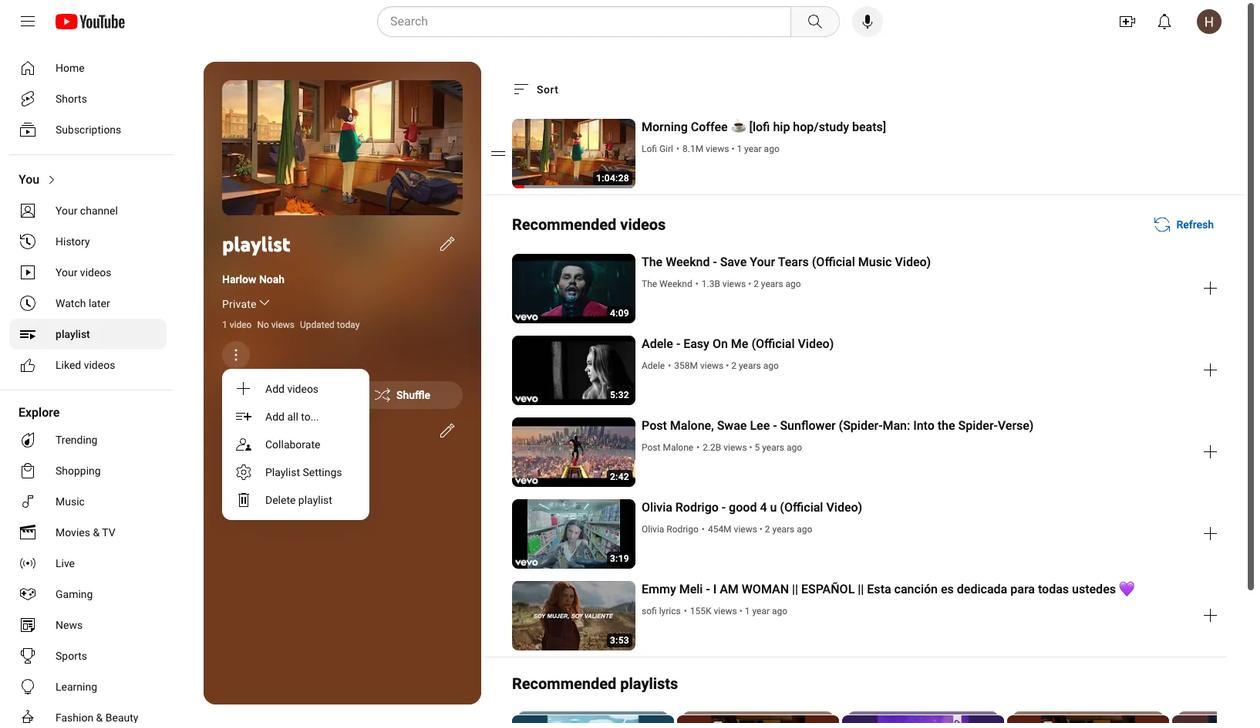 Task type: describe. For each thing, give the bounding box(es) containing it.
sofi lyrics • 155k views • 1 year ago
[[642, 606, 788, 617]]

1 vertical spatial all
[[296, 389, 308, 401]]

videos for recommended videos
[[621, 215, 666, 234]]

easy
[[684, 336, 710, 351]]

your for your channel
[[56, 205, 77, 217]]

2 for good
[[765, 524, 771, 535]]

post malone, swae lee - sunflower (spider-man: into the spider-verse) link
[[642, 418, 1196, 434]]

harlow
[[222, 273, 257, 285]]

lofi girl • 8.1m views • 1 year ago
[[642, 144, 780, 154]]

verse)
[[998, 418, 1035, 433]]

155k
[[691, 606, 712, 617]]

sunflower
[[781, 418, 836, 433]]

the weeknd - save your tears (official music video) link
[[642, 254, 1196, 271]]

• right 1.3b
[[749, 279, 752, 289]]

4
[[760, 500, 768, 515]]

collaborate option
[[222, 430, 370, 458]]

• left the 2.2b
[[697, 442, 700, 453]]

home
[[56, 62, 85, 74]]

1 horizontal spatial no
[[257, 319, 269, 330]]

into
[[914, 418, 935, 433]]

movies
[[56, 526, 90, 539]]

watch
[[56, 297, 86, 309]]

playlist settings
[[265, 466, 342, 478]]

adele • 358m views • 2 years ago
[[642, 360, 779, 371]]

private button
[[222, 290, 274, 318]]

on
[[713, 336, 728, 351]]

add for add videos
[[265, 382, 285, 395]]

(official for u
[[781, 500, 824, 515]]

playlist
[[265, 466, 300, 478]]

explore
[[19, 405, 60, 420]]

the weeknd - save your tears (official music video)
[[642, 255, 932, 269]]

am
[[720, 582, 739, 597]]

[lofi
[[750, 120, 771, 134]]

dedicada
[[958, 582, 1008, 597]]

views left updated
[[271, 319, 295, 330]]

video) inside the weeknd - save your tears (official music video) link
[[896, 255, 932, 269]]

• down ☕️
[[732, 144, 735, 154]]

no description
[[222, 423, 292, 435]]

morning
[[642, 120, 688, 134]]

sort button
[[512, 80, 559, 99]]

post malone • 2.2b views • 5 years ago
[[642, 442, 803, 453]]

esta
[[868, 582, 892, 597]]

private
[[222, 298, 257, 310]]

• right the adele link
[[669, 360, 672, 371]]

adele for adele - easy on me (official video)
[[642, 336, 674, 351]]

save
[[721, 255, 747, 269]]

Refresh text field
[[1177, 218, 1215, 231]]

ago for woman
[[772, 606, 788, 617]]

Shuffle text field
[[397, 389, 431, 401]]

playlist main content
[[65, 43, 1258, 723]]

3:19 link
[[512, 499, 636, 570]]

2.2b
[[703, 442, 722, 453]]

lyrics
[[660, 606, 681, 617]]

olivia rodrigo - good 4 u (official video)
[[642, 500, 863, 515]]

tv
[[102, 526, 115, 539]]

updated
[[300, 319, 335, 330]]

trending
[[56, 434, 98, 446]]

olivia for olivia rodrigo • 454m views • 2 years ago
[[642, 524, 665, 535]]

years down me
[[739, 360, 761, 371]]

(official inside adele - easy on me (official video) link
[[752, 336, 795, 351]]

collaborate
[[265, 438, 321, 450]]

add videos
[[265, 382, 319, 395]]

sports
[[56, 650, 87, 662]]

liked
[[56, 359, 81, 371]]

all inside add all to... option
[[287, 410, 299, 423]]

olivia rodrigo - good 4 u (official video) link
[[642, 499, 1196, 516]]

add all to... option
[[222, 402, 370, 430]]

the weeknd link
[[642, 277, 694, 291]]

1 for morning
[[737, 144, 743, 154]]

adele - easy on me (official video) link
[[642, 336, 1196, 353]]

(official for tears
[[812, 255, 856, 269]]

videos for your videos
[[80, 266, 112, 279]]

💜
[[1120, 582, 1135, 597]]

2 minutes, 42 seconds element
[[610, 472, 630, 482]]

emmy
[[642, 582, 677, 597]]

the
[[938, 418, 956, 433]]

0 vertical spatial all
[[356, 143, 372, 153]]

5:32
[[610, 390, 630, 401]]

post for post malone • 2.2b views • 5 years ago
[[642, 442, 661, 453]]

- right lee
[[773, 418, 778, 433]]

canción
[[895, 582, 938, 597]]

- for weeknd
[[713, 255, 717, 269]]

spider-
[[959, 418, 998, 433]]

me
[[731, 336, 749, 351]]

sofi
[[642, 606, 657, 617]]

• down 4
[[760, 524, 763, 535]]

video) inside adele - easy on me (official video) link
[[798, 336, 834, 351]]

0 horizontal spatial 1
[[222, 319, 227, 330]]

ustedes
[[1073, 582, 1117, 597]]

3:53 link
[[512, 581, 636, 652]]

weeknd for •
[[660, 279, 693, 289]]

delete playlist
[[265, 494, 333, 506]]

add videos option
[[222, 375, 370, 402]]

malone,
[[671, 418, 714, 433]]

lee
[[750, 418, 770, 433]]

recommended for recommended playlists
[[512, 675, 617, 693]]

☕️
[[731, 120, 747, 134]]

add for add all to...
[[265, 410, 285, 423]]

views down on
[[701, 360, 724, 371]]

today
[[337, 319, 360, 330]]

shuffle
[[397, 389, 431, 401]]

5:32 link
[[512, 336, 636, 407]]

beats]
[[853, 120, 887, 134]]

you
[[19, 172, 40, 187]]

playlist inside option
[[299, 494, 333, 506]]

olivia rodrigo link
[[642, 522, 700, 536]]

weeknd for -
[[666, 255, 710, 269]]

videos for liked videos
[[84, 359, 115, 371]]

8.1m
[[683, 144, 704, 154]]

delete playlist option
[[222, 486, 370, 514]]

hip
[[774, 120, 791, 134]]

the weeknd • 1.3b views • 2 years ago
[[642, 279, 802, 289]]

subscriptions
[[56, 123, 121, 136]]

add all to...
[[265, 410, 319, 423]]

woman
[[742, 582, 790, 597]]

• left 454m
[[702, 524, 705, 535]]



Task type: vqa. For each thing, say whether or not it's contained in the screenshot.


Task type: locate. For each thing, give the bounding box(es) containing it.
ago down sunflower
[[787, 442, 803, 453]]

weeknd up the weeknd link
[[666, 255, 710, 269]]

0 vertical spatial the
[[642, 255, 663, 269]]

1:04:28
[[597, 173, 630, 184]]

playlists
[[621, 675, 679, 693]]

adele up the adele link
[[642, 336, 674, 351]]

adele inside adele - easy on me (official video) link
[[642, 336, 674, 351]]

recommended up 4:09 link
[[512, 215, 617, 234]]

i
[[714, 582, 717, 597]]

1 horizontal spatial 1
[[737, 144, 743, 154]]

olivia up olivia rodrigo link
[[642, 500, 673, 515]]

Play all text field
[[273, 389, 308, 401]]

2 || from the left
[[858, 582, 865, 597]]

you link
[[9, 164, 167, 195], [9, 164, 167, 195]]

2 vertical spatial playlist
[[299, 494, 333, 506]]

ago down 'olivia rodrigo - good 4 u (official video)'
[[797, 524, 813, 535]]

2 down adele - easy on me (official video)
[[732, 360, 737, 371]]

- for meli
[[706, 582, 711, 597]]

videos up later
[[80, 266, 112, 279]]

1 adele from the top
[[642, 336, 674, 351]]

para
[[1011, 582, 1036, 597]]

videos inside option
[[287, 382, 319, 395]]

2 the from the top
[[642, 279, 658, 289]]

0 vertical spatial music
[[859, 255, 893, 269]]

1 down ☕️
[[737, 144, 743, 154]]

playlist
[[222, 230, 290, 257], [56, 328, 90, 340], [299, 494, 333, 506]]

play
[[332, 143, 354, 153], [273, 389, 293, 401]]

1 horizontal spatial playlist
[[222, 230, 290, 257]]

1 add from the top
[[265, 382, 285, 395]]

4 minutes, 9 seconds element
[[610, 308, 630, 319]]

post malone, swae lee - sunflower (spider-man: into the spider-verse)
[[642, 418, 1035, 433]]

- left save
[[713, 255, 717, 269]]

1 vertical spatial adele
[[642, 360, 665, 371]]

years for your
[[762, 279, 784, 289]]

playlist up harlow noah "link"
[[222, 230, 290, 257]]

1 horizontal spatial ||
[[858, 582, 865, 597]]

• left 155k
[[684, 606, 687, 617]]

2 recommended from the top
[[512, 675, 617, 693]]

music inside the weeknd - save your tears (official music video) link
[[859, 255, 893, 269]]

1 vertical spatial (official
[[752, 336, 795, 351]]

3:53
[[610, 635, 630, 646]]

1:04:28 link
[[512, 119, 636, 190]]

movies & tv
[[56, 526, 115, 539]]

the up the weeknd link
[[642, 255, 663, 269]]

views for the
[[723, 279, 746, 289]]

no left the description
[[222, 423, 236, 435]]

Search text field
[[391, 12, 788, 32]]

• left 1.3b
[[696, 279, 699, 289]]

1 vertical spatial olivia
[[642, 524, 665, 535]]

year down woman
[[753, 606, 770, 617]]

videos
[[621, 215, 666, 234], [80, 266, 112, 279], [84, 359, 115, 371], [287, 382, 319, 395]]

(official inside the weeknd - save your tears (official music video) link
[[812, 255, 856, 269]]

the left 1.3b
[[642, 279, 658, 289]]

2 play all link from the top
[[222, 381, 340, 409]]

adele left 358m
[[642, 360, 665, 371]]

(official right me
[[752, 336, 795, 351]]

girl
[[660, 144, 674, 154]]

add
[[265, 382, 285, 395], [265, 410, 285, 423]]

1 horizontal spatial play all
[[332, 143, 372, 153]]

adele for adele • 358m views • 2 years ago
[[642, 360, 665, 371]]

years down u
[[773, 524, 795, 535]]

todas
[[1039, 582, 1070, 597]]

videos right liked
[[84, 359, 115, 371]]

1 vertical spatial play all
[[273, 389, 308, 401]]

2 for save
[[754, 279, 759, 289]]

playlist inside main content
[[222, 230, 290, 257]]

the for the weeknd • 1.3b views • 2 years ago
[[642, 279, 658, 289]]

harlow noah link
[[222, 271, 285, 287]]

1 for emmy
[[745, 606, 751, 617]]

0 vertical spatial (official
[[812, 255, 856, 269]]

recommended playlists
[[512, 675, 679, 693]]

0 vertical spatial no
[[257, 319, 269, 330]]

1 play all link from the top
[[222, 80, 463, 228]]

refresh
[[1177, 218, 1215, 231]]

ago down tears
[[786, 279, 802, 289]]

video)
[[896, 255, 932, 269], [798, 336, 834, 351], [827, 500, 863, 515]]

rodrigo for -
[[676, 500, 719, 515]]

2 horizontal spatial playlist
[[299, 494, 333, 506]]

1 horizontal spatial play
[[332, 143, 354, 153]]

None search field
[[350, 6, 844, 37]]

avatar image image
[[1198, 9, 1222, 34]]

swae
[[717, 418, 747, 433]]

0 horizontal spatial ||
[[793, 582, 799, 597]]

2 vertical spatial 1
[[745, 606, 751, 617]]

0 vertical spatial video)
[[896, 255, 932, 269]]

meli
[[680, 582, 703, 597]]

0 vertical spatial rodrigo
[[676, 500, 719, 515]]

ago
[[765, 144, 780, 154], [786, 279, 802, 289], [764, 360, 779, 371], [787, 442, 803, 453], [797, 524, 813, 535], [772, 606, 788, 617]]

1 vertical spatial rodrigo
[[667, 524, 699, 535]]

years for 4
[[773, 524, 795, 535]]

post up post malone 'link'
[[642, 418, 667, 433]]

- left i
[[706, 582, 711, 597]]

2 add from the top
[[265, 410, 285, 423]]

list box containing add videos
[[222, 369, 370, 520]]

2 vertical spatial all
[[287, 410, 299, 423]]

2 vertical spatial (official
[[781, 500, 824, 515]]

• down on
[[726, 360, 730, 371]]

(spider-
[[839, 418, 883, 433]]

rodrigo for •
[[667, 524, 699, 535]]

- left easy
[[677, 336, 681, 351]]

rodrigo up 454m
[[676, 500, 719, 515]]

0 vertical spatial olivia
[[642, 500, 673, 515]]

1 vertical spatial 1
[[222, 319, 227, 330]]

playlist down watch
[[56, 328, 90, 340]]

movies & tv link
[[9, 517, 167, 548], [9, 517, 167, 548]]

0 vertical spatial 2
[[754, 279, 759, 289]]

views down coffee
[[706, 144, 730, 154]]

1 vertical spatial the
[[642, 279, 658, 289]]

recommended down '3:53' link
[[512, 675, 617, 693]]

watch later
[[56, 297, 110, 309]]

videos up add all to... option
[[287, 382, 319, 395]]

ago down adele - easy on me (official video)
[[764, 360, 779, 371]]

your
[[56, 205, 77, 217], [750, 255, 776, 269], [56, 266, 77, 279]]

ago for hop/study
[[765, 144, 780, 154]]

0 vertical spatial adele
[[642, 336, 674, 351]]

ago for u
[[797, 524, 813, 535]]

ago for tears
[[786, 279, 802, 289]]

0 vertical spatial playlist
[[222, 230, 290, 257]]

1 vertical spatial music
[[56, 495, 85, 508]]

videos inside playlist main content
[[621, 215, 666, 234]]

1 || from the left
[[793, 582, 799, 597]]

list box
[[222, 369, 370, 520]]

views down good
[[734, 524, 758, 535]]

the
[[642, 255, 663, 269], [642, 279, 658, 289]]

2 horizontal spatial 2
[[765, 524, 771, 535]]

2 down 4
[[765, 524, 771, 535]]

|| left esta
[[858, 582, 865, 597]]

1.3b
[[702, 279, 721, 289]]

2 vertical spatial 2
[[765, 524, 771, 535]]

views for post
[[724, 442, 748, 453]]

sort
[[537, 83, 559, 96]]

3:19
[[610, 553, 630, 564]]

1 vertical spatial playlist
[[56, 328, 90, 340]]

views for olivia
[[734, 524, 758, 535]]

||
[[793, 582, 799, 597], [858, 582, 865, 597]]

1 vertical spatial no
[[222, 423, 236, 435]]

1 olivia from the top
[[642, 500, 673, 515]]

liked videos
[[56, 359, 115, 371]]

454m
[[708, 524, 732, 535]]

5 minutes, 32 seconds element
[[610, 390, 630, 401]]

videos for add videos
[[287, 382, 319, 395]]

music
[[859, 255, 893, 269], [56, 495, 85, 508]]

0 horizontal spatial no
[[222, 423, 236, 435]]

(official right u
[[781, 500, 824, 515]]

0 horizontal spatial playlist
[[56, 328, 90, 340]]

views for emmy
[[714, 606, 738, 617]]

watch later link
[[9, 288, 167, 319], [9, 288, 167, 319]]

history link
[[9, 226, 167, 257], [9, 226, 167, 257]]

add down "play all" text box
[[265, 410, 285, 423]]

1 vertical spatial play all link
[[222, 381, 340, 409]]

live
[[56, 557, 75, 570]]

1 down woman
[[745, 606, 751, 617]]

olivia up emmy
[[642, 524, 665, 535]]

1 vertical spatial weeknd
[[660, 279, 693, 289]]

good
[[729, 500, 757, 515]]

ago down woman
[[772, 606, 788, 617]]

the for the weeknd - save your tears (official music video)
[[642, 255, 663, 269]]

2:42 link
[[512, 418, 636, 489]]

gaming
[[56, 588, 93, 600]]

lofi
[[642, 144, 658, 154]]

rodrigo left 454m
[[667, 524, 699, 535]]

0 vertical spatial year
[[745, 144, 762, 154]]

recommended for recommended videos
[[512, 215, 617, 234]]

year down [lofi
[[745, 144, 762, 154]]

1 vertical spatial play
[[273, 389, 293, 401]]

1 horizontal spatial 2
[[754, 279, 759, 289]]

(official right tears
[[812, 255, 856, 269]]

• left 5
[[750, 442, 753, 453]]

2 post from the top
[[642, 442, 661, 453]]

post left malone
[[642, 442, 661, 453]]

0 vertical spatial weeknd
[[666, 255, 710, 269]]

(official inside olivia rodrigo - good 4 u (official video) link
[[781, 500, 824, 515]]

0 horizontal spatial play all
[[273, 389, 308, 401]]

5
[[755, 442, 760, 453]]

ago down morning coffee ☕️ [lofi hip hop/study beats]
[[765, 144, 780, 154]]

1 vertical spatial post
[[642, 442, 661, 453]]

es
[[942, 582, 955, 597]]

video) inside olivia rodrigo - good 4 u (official video) link
[[827, 500, 863, 515]]

history
[[56, 235, 90, 248]]

olivia
[[642, 500, 673, 515], [642, 524, 665, 535]]

adele - easy on me (official video)
[[642, 336, 834, 351]]

1 vertical spatial 2
[[732, 360, 737, 371]]

• down woman
[[740, 606, 743, 617]]

your for your videos
[[56, 266, 77, 279]]

358m
[[675, 360, 698, 371]]

0 vertical spatial recommended
[[512, 215, 617, 234]]

0 vertical spatial add
[[265, 382, 285, 395]]

playlist down settings
[[299, 494, 333, 506]]

adele
[[642, 336, 674, 351], [642, 360, 665, 371]]

ago for sunflower
[[787, 442, 803, 453]]

- left good
[[722, 500, 726, 515]]

1 left video
[[222, 319, 227, 330]]

olivia for olivia rodrigo - good 4 u (official video)
[[642, 500, 673, 515]]

1 vertical spatial year
[[753, 606, 770, 617]]

• right 'girl'
[[677, 144, 680, 154]]

channel
[[80, 205, 118, 217]]

2 adele from the top
[[642, 360, 665, 371]]

views left 5
[[724, 442, 748, 453]]

music link
[[9, 486, 167, 517], [9, 486, 167, 517]]

3 minutes, 19 seconds element
[[610, 553, 630, 564]]

hop/study
[[794, 120, 850, 134]]

weeknd left 1.3b
[[660, 279, 693, 289]]

your right save
[[750, 255, 776, 269]]

views for morning
[[706, 144, 730, 154]]

videos down the 1:04:28
[[621, 215, 666, 234]]

no
[[257, 319, 269, 330], [222, 423, 236, 435]]

learning
[[56, 681, 97, 693]]

views down save
[[723, 279, 746, 289]]

your up the history
[[56, 205, 77, 217]]

post for post malone, swae lee - sunflower (spider-man: into the spider-verse)
[[642, 418, 667, 433]]

trending link
[[9, 424, 167, 455], [9, 424, 167, 455]]

0 vertical spatial play all link
[[222, 80, 463, 228]]

1 vertical spatial add
[[265, 410, 285, 423]]

years
[[762, 279, 784, 289], [739, 360, 761, 371], [763, 442, 785, 453], [773, 524, 795, 535]]

0 vertical spatial play all
[[332, 143, 372, 153]]

- for rodrigo
[[722, 500, 726, 515]]

years for -
[[763, 442, 785, 453]]

1 post from the top
[[642, 418, 667, 433]]

noah
[[259, 273, 285, 285]]

your inside playlist main content
[[750, 255, 776, 269]]

0 vertical spatial post
[[642, 418, 667, 433]]

0 horizontal spatial music
[[56, 495, 85, 508]]

0 vertical spatial 1
[[737, 144, 743, 154]]

1 recommended from the top
[[512, 215, 617, 234]]

2 down the weeknd - save your tears (official music video)
[[754, 279, 759, 289]]

years down the weeknd - save your tears (official music video)
[[762, 279, 784, 289]]

post malone link
[[642, 441, 695, 455]]

1 hour, 4 minutes, 28 seconds element
[[597, 173, 630, 184]]

1 vertical spatial video)
[[798, 336, 834, 351]]

year for am
[[753, 606, 770, 617]]

tears
[[778, 255, 809, 269]]

|| right woman
[[793, 582, 799, 597]]

2
[[754, 279, 759, 289], [732, 360, 737, 371], [765, 524, 771, 535]]

your up watch
[[56, 266, 77, 279]]

no right video
[[257, 319, 269, 330]]

add up add all to...
[[265, 382, 285, 395]]

playlist settings option
[[222, 458, 370, 486]]

shorts link
[[9, 83, 167, 114], [9, 83, 167, 114]]

2 vertical spatial video)
[[827, 500, 863, 515]]

3 minutes, 53 seconds element
[[610, 635, 630, 646]]

settings
[[303, 466, 342, 478]]

your channel
[[56, 205, 118, 217]]

0 horizontal spatial 2
[[732, 360, 737, 371]]

4:09 link
[[512, 254, 636, 325]]

1 the from the top
[[642, 255, 663, 269]]

lofi girl link
[[642, 142, 675, 156]]

year for hip
[[745, 144, 762, 154]]

refresh button
[[1146, 211, 1227, 238]]

1 horizontal spatial music
[[859, 255, 893, 269]]

español
[[802, 582, 855, 597]]

years right 5
[[763, 442, 785, 453]]

shopping link
[[9, 455, 167, 486], [9, 455, 167, 486]]

1
[[737, 144, 743, 154], [222, 319, 227, 330], [745, 606, 751, 617]]

0 vertical spatial play
[[332, 143, 354, 153]]

views down am
[[714, 606, 738, 617]]

2 olivia from the top
[[642, 524, 665, 535]]

2 horizontal spatial 1
[[745, 606, 751, 617]]

shopping
[[56, 465, 101, 477]]

1 vertical spatial recommended
[[512, 675, 617, 693]]

sofi lyrics link
[[642, 604, 682, 618]]

0 horizontal spatial play
[[273, 389, 293, 401]]

weeknd
[[666, 255, 710, 269], [660, 279, 693, 289]]



